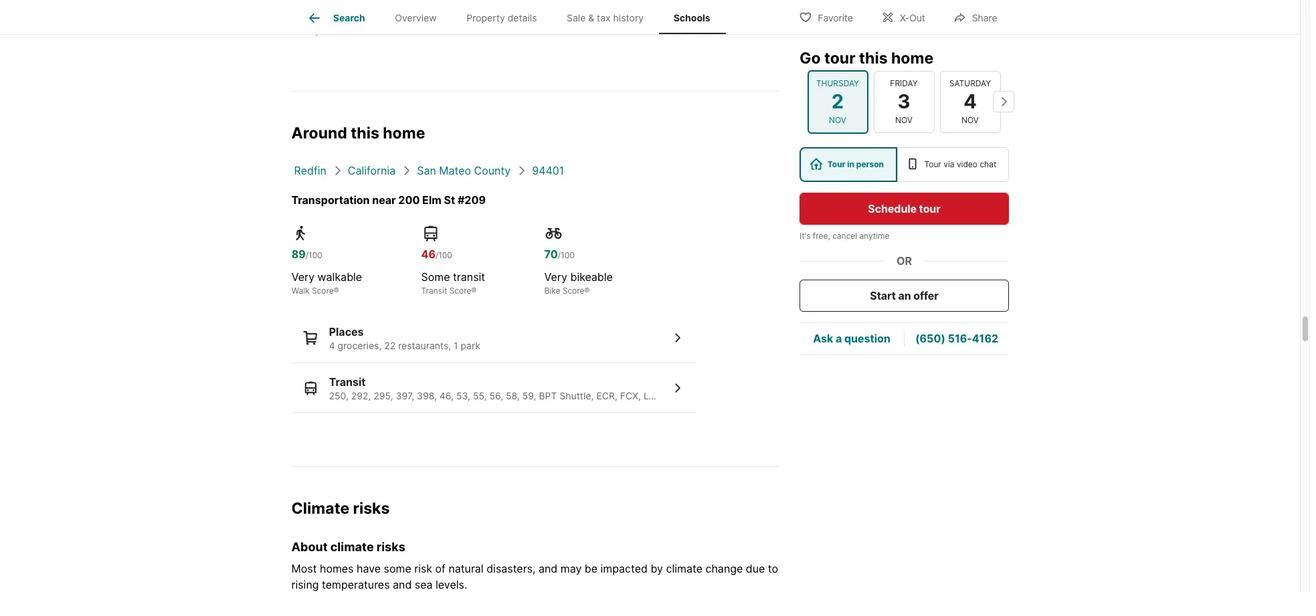 Task type: describe. For each thing, give the bounding box(es) containing it.
saturday
[[950, 78, 992, 88]]

disasters,
[[487, 562, 536, 576]]

4 for saturday
[[964, 90, 977, 113]]

nov for 4
[[962, 114, 979, 125]]

places 4 groceries, 22 restaurants, 1 park
[[329, 326, 481, 352]]

shuttle,
[[560, 390, 594, 402]]

next image
[[993, 91, 1015, 112]]

levels.
[[436, 578, 468, 592]]

shuttle
[[744, 390, 776, 402]]

l1,
[[644, 390, 655, 402]]

risk
[[415, 562, 433, 576]]

most homes have some risk of natural disasters, and may be impacted by climate change due to rising temperatures and sea levels.
[[292, 562, 779, 592]]

property details
[[467, 12, 537, 24]]

very for very bikeable
[[545, 271, 568, 284]]

contact
[[652, 14, 681, 24]]

0 vertical spatial home
[[891, 48, 934, 67]]

they
[[292, 14, 308, 24]]

favorite button
[[788, 3, 865, 30]]

overview
[[395, 12, 437, 24]]

information.
[[454, 2, 499, 12]]

search
[[333, 12, 365, 24]]

ecr,
[[597, 390, 618, 402]]

mateo
[[439, 164, 471, 178]]

nfc
[[722, 390, 742, 402]]

70
[[545, 248, 558, 261]]

56,
[[490, 390, 504, 402]]

boundaries
[[559, 2, 602, 12]]

l4,
[[674, 390, 688, 402]]

start
[[870, 289, 896, 302]]

favorite
[[818, 12, 854, 23]]

details
[[508, 12, 537, 24]]

be inside school service boundaries are intended to be used as a reference only; they may change and are not
[[664, 2, 674, 12]]

295,
[[374, 390, 393, 402]]

l6,
[[706, 390, 720, 402]]

score for bikeable
[[563, 286, 585, 296]]

tour for tour in person
[[828, 159, 846, 169]]

1 vertical spatial home
[[383, 124, 425, 142]]

as
[[697, 2, 705, 12]]

go tour this home
[[800, 48, 934, 67]]

climate risks
[[292, 500, 390, 518]]

tour in person
[[828, 159, 884, 169]]

53,
[[457, 390, 471, 402]]

it's free, cancel anytime
[[800, 230, 890, 240]]

park
[[461, 340, 481, 352]]

san
[[417, 164, 436, 178]]

california link
[[348, 164, 396, 178]]

schools
[[674, 12, 711, 24]]

via
[[944, 159, 955, 169]]

intended
[[618, 2, 652, 12]]

only;
[[753, 2, 771, 12]]

schedule tour
[[868, 202, 941, 215]]

to inside the most homes have some risk of natural disasters, and may be impacted by climate change due to rising temperatures and sea levels.
[[768, 562, 779, 576]]

question
[[844, 332, 891, 345]]

58,
[[506, 390, 520, 402]]

tour in person option
[[800, 147, 897, 181]]

cancel
[[833, 230, 857, 240]]

tour for tour via video chat
[[925, 159, 942, 169]]

or
[[387, 2, 395, 12]]

and inside school service boundaries are intended to be used as a reference only; they may change and are not
[[359, 14, 373, 24]]

transit inside some transit transit score ®
[[421, 286, 447, 296]]

/100 for 89
[[306, 251, 322, 261]]

1 vertical spatial risks
[[377, 540, 406, 554]]

1 vertical spatial this
[[859, 48, 888, 67]]

an
[[898, 289, 911, 302]]

natural
[[449, 562, 484, 576]]

0 vertical spatial not
[[339, 2, 351, 12]]

redfin for redfin
[[294, 164, 327, 178]]

offer
[[914, 289, 939, 302]]

go
[[800, 48, 821, 67]]

score for transit
[[450, 286, 471, 296]]

1 school from the left
[[545, 14, 570, 24]]

1 vertical spatial and
[[539, 562, 558, 576]]

2 vertical spatial and
[[393, 578, 412, 592]]

some transit transit score ®
[[421, 271, 485, 296]]

89 /100
[[292, 248, 322, 261]]

transit inside transit 250, 292, 295, 397, 398, 46, 53, 55, 56, 58, 59, bpt shuttle, ecr, fcx, l1, l2, l4, l5, l6, nfc shuttle
[[329, 376, 366, 389]]

to inside school service boundaries are intended to be used as a reference only; they may change and are not
[[654, 2, 662, 12]]

climate inside the most homes have some risk of natural disasters, and may be impacted by climate change due to rising temperatures and sea levels.
[[666, 562, 703, 576]]

bike
[[545, 286, 561, 296]]

list box containing tour in person
[[800, 147, 1009, 181]]

ask a question
[[813, 332, 891, 345]]

some
[[384, 562, 412, 576]]

some
[[421, 271, 450, 284]]

history
[[614, 12, 644, 24]]

accurate.
[[472, 14, 508, 24]]

200
[[399, 194, 420, 207]]

in
[[847, 159, 855, 169]]

chat
[[980, 159, 997, 169]]

score for walkable
[[312, 286, 334, 296]]

397,
[[396, 390, 414, 402]]

walk
[[292, 286, 310, 296]]

it's
[[800, 230, 811, 240]]

guaranteed
[[404, 14, 448, 24]]

be inside the most homes have some risk of natural disasters, and may be impacted by climate change due to rising temperatures and sea levels.
[[585, 562, 598, 576]]

does
[[318, 2, 337, 12]]

® for bikeable
[[585, 286, 590, 296]]

tour via video chat option
[[897, 147, 1009, 181]]

video
[[957, 159, 978, 169]]

bikeable
[[571, 271, 613, 284]]

very walkable walk score ®
[[292, 271, 362, 296]]

fcx,
[[620, 390, 641, 402]]

4 for places
[[329, 340, 335, 352]]

398,
[[417, 390, 437, 402]]

around
[[292, 124, 347, 142]]

46,
[[440, 390, 454, 402]]



Task type: vqa. For each thing, say whether or not it's contained in the screenshot.
Very bikeable Bike Score ®
yes



Task type: locate. For each thing, give the bounding box(es) containing it.
1 horizontal spatial change
[[706, 562, 743, 576]]

/100 inside 89 /100
[[306, 251, 322, 261]]

tab list containing search
[[292, 0, 736, 34]]

1 horizontal spatial may
[[561, 562, 582, 576]]

may inside school service boundaries are intended to be used as a reference only; they may change and are not
[[311, 14, 326, 24]]

nov down the 2
[[830, 114, 847, 125]]

search link
[[306, 10, 365, 26]]

1 vertical spatial are
[[375, 14, 388, 24]]

®
[[334, 286, 339, 296], [471, 286, 477, 296], [585, 286, 590, 296]]

score down walkable
[[312, 286, 334, 296]]

1 horizontal spatial be
[[585, 562, 598, 576]]

this up california link
[[351, 124, 380, 142]]

st
[[444, 194, 455, 207]]

to up contact at the top
[[654, 2, 662, 12]]

/100 for 46
[[436, 251, 452, 261]]

0 horizontal spatial 4
[[329, 340, 335, 352]]

and right disasters,
[[539, 562, 558, 576]]

2 vertical spatial this
[[351, 124, 380, 142]]

ask
[[813, 332, 833, 345]]

46
[[421, 248, 436, 261]]

3 score from the left
[[563, 286, 585, 296]]

transit down some
[[421, 286, 447, 296]]

around this home
[[292, 124, 425, 142]]

1 horizontal spatial nov
[[896, 114, 913, 125]]

elm
[[423, 194, 442, 207]]

tour for schedule
[[919, 202, 941, 215]]

nov for 3
[[896, 114, 913, 125]]

and
[[359, 14, 373, 24], [539, 562, 558, 576], [393, 578, 412, 592]]

1 /100 from the left
[[306, 251, 322, 261]]

transit 250, 292, 295, 397, 398, 46, 53, 55, 56, 58, 59, bpt shuttle, ecr, fcx, l1, l2, l4, l5, l6, nfc shuttle
[[329, 376, 776, 402]]

0 vertical spatial and
[[359, 14, 373, 24]]

0 horizontal spatial be
[[460, 14, 470, 24]]

0 horizontal spatial /100
[[306, 251, 322, 261]]

89
[[292, 248, 306, 261]]

1 nov from the left
[[830, 114, 847, 125]]

0 horizontal spatial very
[[292, 271, 315, 284]]

1 vertical spatial 4
[[329, 340, 335, 352]]

about
[[292, 540, 328, 554]]

change for and
[[329, 14, 357, 24]]

/100 up "very bikeable bike score ®"
[[558, 251, 575, 261]]

0 horizontal spatial nov
[[830, 114, 847, 125]]

2 horizontal spatial and
[[539, 562, 558, 576]]

tour via video chat
[[925, 159, 997, 169]]

1 horizontal spatial home
[[891, 48, 934, 67]]

1 ® from the left
[[334, 286, 339, 296]]

a inside school service boundaries are intended to be used as a reference only; they may change and are not
[[708, 2, 712, 12]]

share
[[973, 12, 998, 23]]

1 very from the left
[[292, 271, 315, 284]]

4 inside saturday 4 nov
[[964, 90, 977, 113]]

1 vertical spatial redfin
[[294, 164, 327, 178]]

this
[[438, 2, 452, 12], [859, 48, 888, 67], [351, 124, 380, 142]]

0 horizontal spatial school
[[545, 14, 570, 24]]

0 horizontal spatial ®
[[334, 286, 339, 296]]

1 vertical spatial tour
[[919, 202, 941, 215]]

1 horizontal spatial ®
[[471, 286, 477, 296]]

change inside school service boundaries are intended to be used as a reference only; they may change and are not
[[329, 14, 357, 24]]

0 vertical spatial tour
[[824, 48, 856, 67]]

nov inside friday 3 nov
[[896, 114, 913, 125]]

school
[[501, 2, 527, 12]]

x-
[[900, 12, 910, 23]]

nov down 3
[[896, 114, 913, 125]]

1 horizontal spatial tour
[[919, 202, 941, 215]]

schedule tour button
[[800, 192, 1009, 224]]

0 vertical spatial may
[[311, 14, 326, 24]]

schedule
[[868, 202, 917, 215]]

not inside school service boundaries are intended to be used as a reference only; they may change and are not
[[390, 14, 402, 24]]

46 /100
[[421, 248, 452, 261]]

verify
[[521, 14, 543, 24]]

1 horizontal spatial very
[[545, 271, 568, 284]]

® inside the very walkable walk score ®
[[334, 286, 339, 296]]

3 nov from the left
[[962, 114, 979, 125]]

2 horizontal spatial nov
[[962, 114, 979, 125]]

0 vertical spatial change
[[329, 14, 357, 24]]

2 very from the left
[[545, 271, 568, 284]]

2 nov from the left
[[896, 114, 913, 125]]

2 horizontal spatial this
[[859, 48, 888, 67]]

ask a question link
[[813, 332, 891, 345]]

2 tour from the left
[[925, 159, 942, 169]]

not up search
[[339, 2, 351, 12]]

tax
[[597, 12, 611, 24]]

#209
[[458, 194, 486, 207]]

(650) 516-4162 link
[[915, 332, 999, 345]]

home up san
[[383, 124, 425, 142]]

be left impacted
[[585, 562, 598, 576]]

school service boundaries are intended to be used as a reference only; they may change and are not
[[292, 2, 771, 24]]

bpt
[[539, 390, 557, 402]]

94401 link
[[532, 164, 564, 178]]

to down information.
[[450, 14, 458, 24]]

are
[[604, 2, 616, 12], [375, 14, 388, 24]]

school down service
[[545, 14, 570, 24]]

1 horizontal spatial school
[[698, 14, 723, 24]]

risks up the some
[[377, 540, 406, 554]]

4162
[[972, 332, 999, 345]]

restaurants,
[[398, 340, 451, 352]]

are down or
[[375, 14, 388, 24]]

transit up 250,
[[329, 376, 366, 389]]

climate up homes
[[331, 540, 374, 554]]

very up walk
[[292, 271, 315, 284]]

/100 up the very walkable walk score ®
[[306, 251, 322, 261]]

and down "endorse"
[[359, 14, 373, 24]]

redfin for redfin does not endorse or guarantee this information.
[[292, 2, 316, 12]]

nov down saturday
[[962, 114, 979, 125]]

® down bikeable
[[585, 286, 590, 296]]

0 horizontal spatial not
[[339, 2, 351, 12]]

0 horizontal spatial change
[[329, 14, 357, 24]]

0 horizontal spatial may
[[311, 14, 326, 24]]

1 horizontal spatial are
[[604, 2, 616, 12]]

1 horizontal spatial transit
[[421, 286, 447, 296]]

sale & tax history tab
[[552, 2, 659, 34]]

may down the "does"
[[311, 14, 326, 24]]

1 horizontal spatial climate
[[666, 562, 703, 576]]

sea
[[415, 578, 433, 592]]

(650)
[[915, 332, 946, 345]]

score down transit
[[450, 286, 471, 296]]

® down transit
[[471, 286, 477, 296]]

3 ® from the left
[[585, 286, 590, 296]]

thursday 2 nov
[[817, 78, 860, 125]]

the
[[683, 14, 696, 24]]

0 horizontal spatial tour
[[824, 48, 856, 67]]

due
[[746, 562, 765, 576]]

1 vertical spatial not
[[390, 14, 402, 24]]

and down the some
[[393, 578, 412, 592]]

to
[[510, 14, 519, 24]]

None button
[[808, 70, 869, 133], [874, 71, 935, 133], [940, 71, 1001, 133], [808, 70, 869, 133], [874, 71, 935, 133], [940, 71, 1001, 133]]

l2,
[[658, 390, 672, 402]]

4 inside places 4 groceries, 22 restaurants, 1 park
[[329, 340, 335, 352]]

person
[[856, 159, 884, 169]]

0 vertical spatial are
[[604, 2, 616, 12]]

1 horizontal spatial 4
[[964, 90, 977, 113]]

516-
[[948, 332, 972, 345]]

anytime
[[860, 230, 890, 240]]

0 vertical spatial be
[[664, 2, 674, 12]]

® inside some transit transit score ®
[[471, 286, 477, 296]]

very inside "very bikeable bike score ®"
[[545, 271, 568, 284]]

home up friday
[[891, 48, 934, 67]]

0 vertical spatial climate
[[331, 540, 374, 554]]

a right ask
[[836, 332, 842, 345]]

are up sale & tax history
[[604, 2, 616, 12]]

risks up about climate risks
[[353, 500, 390, 518]]

0 horizontal spatial score
[[312, 286, 334, 296]]

climate right by
[[666, 562, 703, 576]]

nov inside saturday 4 nov
[[962, 114, 979, 125]]

1 horizontal spatial not
[[390, 14, 402, 24]]

0 horizontal spatial home
[[383, 124, 425, 142]]

be up contact at the top
[[664, 2, 674, 12]]

used
[[676, 2, 694, 12]]

this up thursday
[[859, 48, 888, 67]]

2 vertical spatial be
[[585, 562, 598, 576]]

® inside "very bikeable bike score ®"
[[585, 286, 590, 296]]

tour right schedule
[[919, 202, 941, 215]]

redfin up they
[[292, 2, 316, 12]]

4 down places
[[329, 340, 335, 352]]

county
[[474, 164, 511, 178]]

tab list
[[292, 0, 736, 34]]

1 horizontal spatial and
[[393, 578, 412, 592]]

thursday
[[817, 78, 860, 88]]

x-out
[[900, 12, 926, 23]]

very inside the very walkable walk score ®
[[292, 271, 315, 284]]

tour for go
[[824, 48, 856, 67]]

tour up thursday
[[824, 48, 856, 67]]

change left due
[[706, 562, 743, 576]]

a right as
[[708, 2, 712, 12]]

transportation
[[292, 194, 370, 207]]

0 horizontal spatial and
[[359, 14, 373, 24]]

® down walkable
[[334, 286, 339, 296]]

0 horizontal spatial to
[[450, 14, 458, 24]]

score inside "very bikeable bike score ®"
[[563, 286, 585, 296]]

1 horizontal spatial tour
[[925, 159, 942, 169]]

22
[[384, 340, 396, 352]]

1 tour from the left
[[828, 159, 846, 169]]

1 horizontal spatial this
[[438, 2, 452, 12]]

impacted
[[601, 562, 648, 576]]

be down information.
[[460, 14, 470, 24]]

friday
[[891, 78, 918, 88]]

start an offer button
[[800, 279, 1009, 311]]

/100
[[306, 251, 322, 261], [436, 251, 452, 261], [558, 251, 575, 261]]

0 horizontal spatial are
[[375, 14, 388, 24]]

school
[[545, 14, 570, 24], [698, 14, 723, 24]]

1 score from the left
[[312, 286, 334, 296]]

change for due
[[706, 562, 743, 576]]

may inside the most homes have some risk of natural disasters, and may be impacted by climate change due to rising temperatures and sea levels.
[[561, 562, 582, 576]]

of
[[436, 562, 446, 576]]

not down redfin does not endorse or guarantee this information.
[[390, 14, 402, 24]]

1 horizontal spatial a
[[836, 332, 842, 345]]

® for transit
[[471, 286, 477, 296]]

/100 for 70
[[558, 251, 575, 261]]

3 /100 from the left
[[558, 251, 575, 261]]

0 vertical spatial redfin
[[292, 2, 316, 12]]

very up bike
[[545, 271, 568, 284]]

may left impacted
[[561, 562, 582, 576]]

0 vertical spatial 4
[[964, 90, 977, 113]]

1 horizontal spatial /100
[[436, 251, 452, 261]]

change
[[329, 14, 357, 24], [706, 562, 743, 576]]

overview tab
[[380, 2, 452, 34]]

/100 inside 46 /100
[[436, 251, 452, 261]]

this up guaranteed in the left top of the page
[[438, 2, 452, 12]]

1 vertical spatial transit
[[329, 376, 366, 389]]

1 horizontal spatial score
[[450, 286, 471, 296]]

saturday 4 nov
[[950, 78, 992, 125]]

1 horizontal spatial to
[[654, 2, 662, 12]]

2 ® from the left
[[471, 286, 477, 296]]

70 /100
[[545, 248, 575, 261]]

guaranteed to be accurate. to verify school enrollment eligibility, contact the school district directly.
[[292, 14, 751, 36]]

0 horizontal spatial transit
[[329, 376, 366, 389]]

score inside some transit transit score ®
[[450, 286, 471, 296]]

(650) 516-4162
[[915, 332, 999, 345]]

/100 up some
[[436, 251, 452, 261]]

redfin does not endorse or guarantee this information.
[[292, 2, 499, 12]]

1
[[454, 340, 458, 352]]

x-out button
[[870, 3, 937, 30]]

change inside the most homes have some risk of natural disasters, and may be impacted by climate change due to rising temperatures and sea levels.
[[706, 562, 743, 576]]

&
[[589, 12, 595, 24]]

tour left "in"
[[828, 159, 846, 169]]

2 horizontal spatial ®
[[585, 286, 590, 296]]

score right bike
[[563, 286, 585, 296]]

0 horizontal spatial climate
[[331, 540, 374, 554]]

/100 inside 70 /100
[[558, 251, 575, 261]]

1 vertical spatial a
[[836, 332, 842, 345]]

score inside the very walkable walk score ®
[[312, 286, 334, 296]]

tour inside "button"
[[919, 202, 941, 215]]

nov for 2
[[830, 114, 847, 125]]

list box
[[800, 147, 1009, 181]]

0 vertical spatial this
[[438, 2, 452, 12]]

1 vertical spatial change
[[706, 562, 743, 576]]

0 vertical spatial risks
[[353, 500, 390, 518]]

2 /100 from the left
[[436, 251, 452, 261]]

2 horizontal spatial to
[[768, 562, 779, 576]]

2 horizontal spatial score
[[563, 286, 585, 296]]

nov inside thursday 2 nov
[[830, 114, 847, 125]]

property details tab
[[452, 2, 552, 34]]

may
[[311, 14, 326, 24], [561, 562, 582, 576]]

2 vertical spatial to
[[768, 562, 779, 576]]

free,
[[813, 230, 830, 240]]

0 vertical spatial transit
[[421, 286, 447, 296]]

250,
[[329, 390, 349, 402]]

2 school from the left
[[698, 14, 723, 24]]

san mateo county link
[[417, 164, 511, 178]]

0 vertical spatial to
[[654, 2, 662, 12]]

walkable
[[318, 271, 362, 284]]

® for walkable
[[334, 286, 339, 296]]

1 vertical spatial climate
[[666, 562, 703, 576]]

1 vertical spatial to
[[450, 14, 458, 24]]

service
[[529, 2, 557, 12]]

tour left via
[[925, 159, 942, 169]]

schools tab
[[659, 2, 726, 34]]

to inside guaranteed to be accurate. to verify school enrollment eligibility, contact the school district directly.
[[450, 14, 458, 24]]

2 horizontal spatial be
[[664, 2, 674, 12]]

to right due
[[768, 562, 779, 576]]

4 down saturday
[[964, 90, 977, 113]]

enrollment
[[572, 14, 612, 24]]

property
[[467, 12, 505, 24]]

reference
[[714, 2, 751, 12]]

very for very walkable
[[292, 271, 315, 284]]

4
[[964, 90, 977, 113], [329, 340, 335, 352]]

1 vertical spatial may
[[561, 562, 582, 576]]

transportation near 200 elm st #209
[[292, 194, 486, 207]]

redfin up the transportation
[[294, 164, 327, 178]]

0 horizontal spatial tour
[[828, 159, 846, 169]]

2 horizontal spatial /100
[[558, 251, 575, 261]]

0 vertical spatial a
[[708, 2, 712, 12]]

94401
[[532, 164, 564, 178]]

0 horizontal spatial this
[[351, 124, 380, 142]]

1 vertical spatial be
[[460, 14, 470, 24]]

school down as
[[698, 14, 723, 24]]

near
[[372, 194, 396, 207]]

redfin link
[[294, 164, 327, 178]]

change down the "does"
[[329, 14, 357, 24]]

2 score from the left
[[450, 286, 471, 296]]

be inside guaranteed to be accurate. to verify school enrollment eligibility, contact the school district directly.
[[460, 14, 470, 24]]

tour
[[828, 159, 846, 169], [925, 159, 942, 169]]

0 horizontal spatial a
[[708, 2, 712, 12]]



